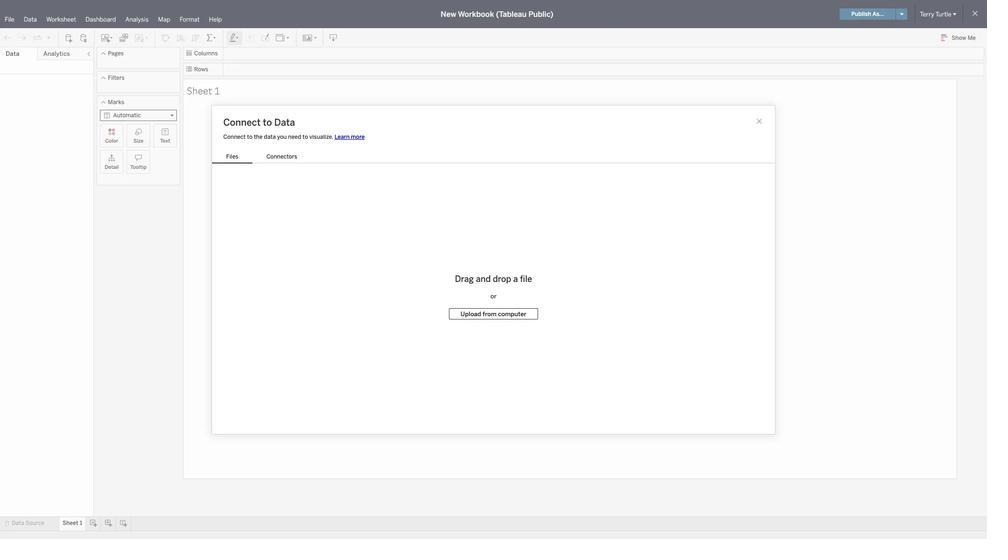 Task type: locate. For each thing, give the bounding box(es) containing it.
upload
[[461, 311, 481, 318]]

connectors
[[267, 153, 297, 160]]

list box
[[212, 151, 311, 164]]

data
[[24, 16, 37, 23], [6, 50, 19, 57], [274, 117, 295, 128], [12, 520, 24, 527]]

undo image
[[3, 33, 12, 42]]

redo image
[[18, 33, 27, 42]]

replay animation image
[[33, 33, 42, 42]]

2 horizontal spatial to
[[303, 134, 308, 140]]

show me button
[[937, 31, 985, 45]]

data up 'you'
[[274, 117, 295, 128]]

1 horizontal spatial sheet 1
[[187, 84, 220, 97]]

1 vertical spatial connect
[[223, 134, 246, 140]]

learn more link
[[335, 134, 365, 140]]

1 horizontal spatial sheet
[[187, 84, 212, 97]]

connect up the
[[223, 117, 261, 128]]

the
[[254, 134, 263, 140]]

to right need
[[303, 134, 308, 140]]

analysis
[[125, 16, 149, 23]]

data up replay animation image
[[24, 16, 37, 23]]

help
[[209, 16, 222, 23]]

connect up files
[[223, 134, 246, 140]]

0 horizontal spatial to
[[247, 134, 253, 140]]

2 connect from the top
[[223, 134, 246, 140]]

sort descending image
[[191, 33, 200, 42]]

1 horizontal spatial to
[[263, 117, 272, 128]]

1 horizontal spatial 1
[[214, 84, 220, 97]]

0 vertical spatial connect
[[223, 117, 261, 128]]

text
[[160, 138, 170, 144]]

worksheet
[[46, 16, 76, 23]]

sheet 1 right source
[[63, 520, 82, 527]]

publish as...
[[852, 11, 884, 17]]

1 vertical spatial sheet 1
[[63, 520, 82, 527]]

publish as... button
[[840, 8, 896, 20]]

1 vertical spatial sheet
[[63, 520, 78, 527]]

1
[[214, 84, 220, 97], [80, 520, 82, 527]]

highlight image
[[229, 33, 240, 42]]

to up data
[[263, 117, 272, 128]]

1 vertical spatial 1
[[80, 520, 82, 527]]

learn
[[335, 134, 350, 140]]

0 horizontal spatial 1
[[80, 520, 82, 527]]

connect
[[223, 117, 261, 128], [223, 134, 246, 140]]

0 horizontal spatial sheet 1
[[63, 520, 82, 527]]

and
[[476, 274, 491, 284]]

sheet right source
[[63, 520, 78, 527]]

totals image
[[206, 33, 217, 42]]

show/hide cards image
[[302, 33, 317, 42]]

publish
[[852, 11, 872, 17]]

file
[[5, 16, 14, 23]]

dashboard
[[86, 16, 116, 23]]

sheet 1 down rows
[[187, 84, 220, 97]]

sort ascending image
[[176, 33, 185, 42]]

source
[[26, 520, 44, 527]]

sheet down rows
[[187, 84, 212, 97]]

file
[[520, 274, 532, 284]]

to
[[263, 117, 272, 128], [247, 134, 253, 140], [303, 134, 308, 140]]

color
[[105, 138, 118, 144]]

1 connect from the top
[[223, 117, 261, 128]]

fit image
[[276, 33, 291, 42]]

sheet 1
[[187, 84, 220, 97], [63, 520, 82, 527]]

0 horizontal spatial sheet
[[63, 520, 78, 527]]

to left the
[[247, 134, 253, 140]]

terry turtle
[[921, 11, 952, 18]]

connect to data
[[223, 117, 295, 128]]

replay animation image
[[46, 35, 52, 40]]

1 right source
[[80, 520, 82, 527]]

(tableau
[[496, 10, 527, 19]]

drag
[[455, 274, 474, 284]]

new data source image
[[64, 33, 74, 42]]

clear sheet image
[[134, 33, 149, 42]]

sheet
[[187, 84, 212, 97], [63, 520, 78, 527]]

marks
[[108, 99, 124, 106]]

show me
[[952, 35, 976, 41]]

1 down columns
[[214, 84, 220, 97]]

columns
[[194, 50, 218, 57]]

drag and drop a file
[[455, 274, 532, 284]]

pause auto updates image
[[79, 33, 89, 42]]

visualize.
[[310, 134, 333, 140]]



Task type: describe. For each thing, give the bounding box(es) containing it.
analytics
[[43, 50, 70, 57]]

new worksheet image
[[100, 33, 114, 42]]

data down undo icon
[[6, 50, 19, 57]]

tooltip
[[130, 164, 147, 170]]

detail
[[105, 164, 119, 170]]

as...
[[873, 11, 884, 17]]

connect for connect to the data you need to visualize. learn more
[[223, 134, 246, 140]]

workbook
[[458, 10, 494, 19]]

connect for connect to data
[[223, 117, 261, 128]]

0 vertical spatial sheet 1
[[187, 84, 220, 97]]

pages
[[108, 50, 124, 57]]

connect to the data you need to visualize. learn more
[[223, 134, 365, 140]]

collapse image
[[86, 51, 92, 57]]

format
[[180, 16, 200, 23]]

0 vertical spatial 1
[[214, 84, 220, 97]]

to for data
[[263, 117, 272, 128]]

show labels image
[[246, 33, 255, 42]]

a
[[514, 274, 518, 284]]

duplicate image
[[119, 33, 129, 42]]

upload from computer button
[[449, 309, 539, 320]]

you
[[277, 134, 287, 140]]

files
[[226, 153, 238, 160]]

me
[[968, 35, 976, 41]]

public)
[[529, 10, 554, 19]]

data source
[[12, 520, 44, 527]]

data left source
[[12, 520, 24, 527]]

new workbook (tableau public)
[[441, 10, 554, 19]]

new
[[441, 10, 457, 19]]

terry
[[921, 11, 935, 18]]

map
[[158, 16, 170, 23]]

format workbook image
[[261, 33, 270, 42]]

filters
[[108, 75, 125, 81]]

size
[[133, 138, 144, 144]]

swap rows and columns image
[[161, 33, 170, 42]]

data
[[264, 134, 276, 140]]

computer
[[498, 311, 527, 318]]

or
[[491, 293, 497, 300]]

list box containing files
[[212, 151, 311, 164]]

upload from computer
[[461, 311, 527, 318]]

need
[[288, 134, 301, 140]]

more
[[351, 134, 365, 140]]

to for the
[[247, 134, 253, 140]]

from
[[483, 311, 497, 318]]

show
[[952, 35, 967, 41]]

0 vertical spatial sheet
[[187, 84, 212, 97]]

turtle
[[936, 11, 952, 18]]

drop
[[493, 274, 512, 284]]

download image
[[329, 33, 338, 42]]

rows
[[194, 66, 208, 73]]



Task type: vqa. For each thing, say whether or not it's contained in the screenshot.
1st the Add Favorite button from right
no



